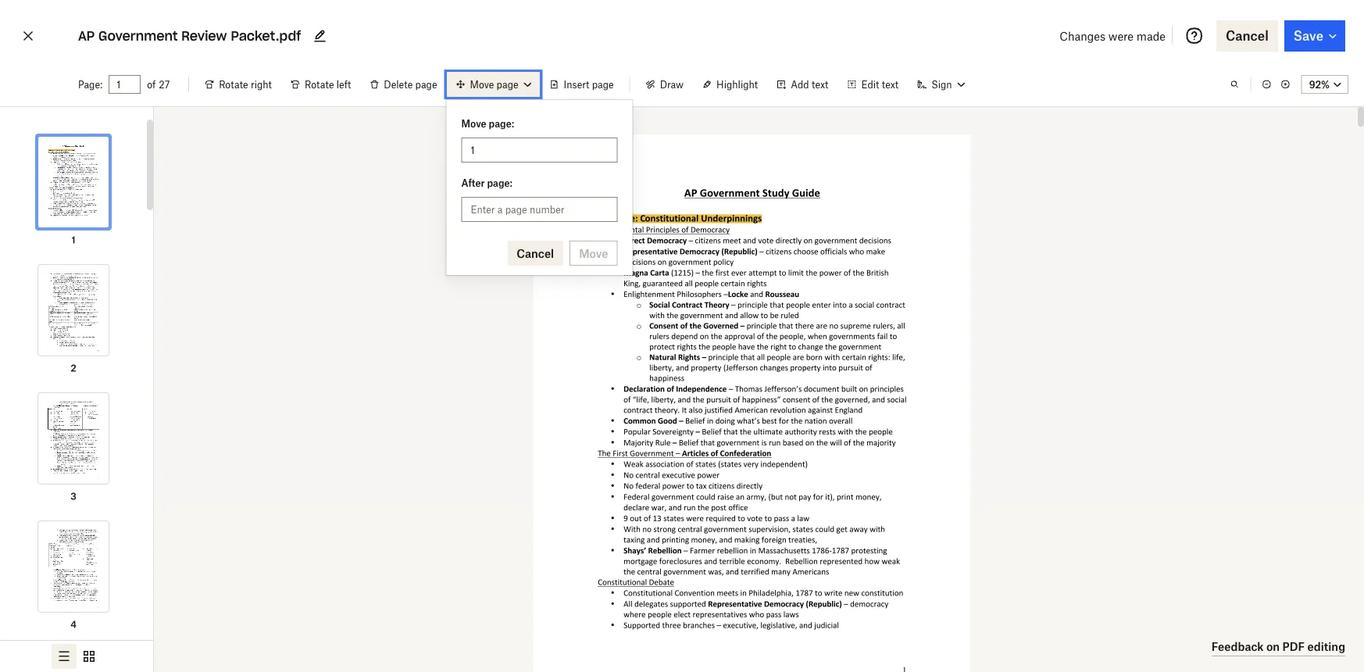 Task type: locate. For each thing, give the bounding box(es) containing it.
move down move page dropdown button
[[462, 118, 487, 129]]

0 horizontal spatial rotate
[[219, 79, 248, 90]]

page: right after
[[487, 177, 513, 189]]

rotate
[[219, 79, 248, 90], [305, 79, 334, 90]]

edit text
[[862, 79, 899, 90]]

2 rotate from the left
[[305, 79, 334, 90]]

rotate inside rotate right button
[[219, 79, 248, 90]]

cancel button
[[1217, 20, 1279, 52], [508, 241, 564, 266]]

after
[[462, 177, 485, 189]]

move inside cancel menu item
[[462, 118, 487, 129]]

move page button
[[447, 72, 541, 97]]

1 horizontal spatial rotate
[[305, 79, 334, 90]]

move
[[470, 79, 494, 90], [462, 118, 487, 129]]

page:
[[489, 118, 514, 129], [487, 177, 513, 189]]

1 text from the left
[[812, 79, 829, 90]]

page: for after page:
[[487, 177, 513, 189]]

page up move page:
[[497, 79, 519, 90]]

feedback on pdf editing button
[[1212, 638, 1346, 657]]

draw button
[[637, 72, 693, 97]]

1 vertical spatial page:
[[487, 177, 513, 189]]

cancel button down page to insert selected pages after text field
[[508, 241, 564, 266]]

2 text from the left
[[882, 79, 899, 90]]

move up move page:
[[470, 79, 494, 90]]

cancel inside menu item
[[517, 247, 554, 260]]

feedback on pdf editing
[[1212, 640, 1346, 653]]

insert
[[564, 79, 590, 90]]

1 horizontal spatial text
[[882, 79, 899, 90]]

1 vertical spatial move
[[462, 118, 487, 129]]

text right add
[[812, 79, 829, 90]]

cancel button left save on the right top
[[1217, 20, 1279, 52]]

text inside button
[[812, 79, 829, 90]]

delete page
[[384, 79, 437, 90]]

text right edit
[[882, 79, 899, 90]]

rotate left left
[[305, 79, 334, 90]]

page
[[415, 79, 437, 90], [497, 79, 519, 90], [592, 79, 614, 90]]

text for add text
[[812, 79, 829, 90]]

add text
[[791, 79, 829, 90]]

text
[[812, 79, 829, 90], [882, 79, 899, 90]]

add text button
[[768, 72, 838, 97]]

rotate left button
[[281, 72, 361, 97]]

1 rotate from the left
[[219, 79, 248, 90]]

0 horizontal spatial cancel
[[517, 247, 554, 260]]

92%
[[1310, 79, 1330, 90]]

of 27
[[147, 79, 170, 90]]

0 horizontal spatial text
[[812, 79, 829, 90]]

government
[[99, 28, 178, 44]]

2 page from the left
[[497, 79, 519, 90]]

text inside button
[[882, 79, 899, 90]]

1 page from the left
[[415, 79, 437, 90]]

text for edit text
[[882, 79, 899, 90]]

None number field
[[117, 78, 133, 91]]

move page
[[470, 79, 519, 90]]

0 vertical spatial move
[[470, 79, 494, 90]]

cancel left save on the right top
[[1226, 28, 1269, 43]]

move inside dropdown button
[[470, 79, 494, 90]]

page: down the move page
[[489, 118, 514, 129]]

page 3. selectable thumbnail preview element
[[23, 376, 124, 504]]

sign
[[932, 79, 953, 90]]

2 horizontal spatial page
[[592, 79, 614, 90]]

edit text button
[[838, 72, 908, 97]]

were
[[1109, 29, 1134, 43]]

0 horizontal spatial page
[[415, 79, 437, 90]]

page 2. selectable thumbnail preview element
[[23, 248, 124, 376]]

page: for move page:
[[489, 118, 514, 129]]

4
[[70, 619, 77, 630]]

Selected pages to move text field
[[471, 141, 609, 159]]

rotate inside rotate left button
[[305, 79, 334, 90]]

page 1. selected thumbnail preview element
[[23, 120, 124, 248]]

feedback
[[1212, 640, 1264, 653]]

cancel down page to insert selected pages after text field
[[517, 247, 554, 260]]

1 horizontal spatial cancel button
[[1217, 20, 1279, 52]]

insert page
[[564, 79, 614, 90]]

rotate for rotate left
[[305, 79, 334, 90]]

page right insert
[[592, 79, 614, 90]]

page right delete
[[415, 79, 437, 90]]

1 vertical spatial cancel
[[517, 247, 554, 260]]

on
[[1267, 640, 1281, 653]]

page inside dropdown button
[[497, 79, 519, 90]]

cancel button inside cancel menu item
[[508, 241, 564, 266]]

page for move page
[[497, 79, 519, 90]]

delete
[[384, 79, 413, 90]]

sign button
[[908, 72, 974, 97]]

0 vertical spatial cancel button
[[1217, 20, 1279, 52]]

1 vertical spatial cancel button
[[508, 241, 564, 266]]

3 page from the left
[[592, 79, 614, 90]]

rotate left "right"
[[219, 79, 248, 90]]

move for move page:
[[462, 118, 487, 129]]

cancel
[[1226, 28, 1269, 43], [517, 247, 554, 260]]

option group
[[0, 640, 153, 672]]

92% button
[[1302, 75, 1349, 94]]

0 vertical spatial page:
[[489, 118, 514, 129]]

0 horizontal spatial cancel button
[[508, 241, 564, 266]]

1 horizontal spatial page
[[497, 79, 519, 90]]

Button to change sidebar list view to grid view radio
[[77, 644, 102, 669]]

save
[[1294, 28, 1324, 43]]

0 vertical spatial cancel
[[1226, 28, 1269, 43]]

1 horizontal spatial cancel
[[1226, 28, 1269, 43]]

review
[[182, 28, 227, 44]]



Task type: vqa. For each thing, say whether or not it's contained in the screenshot.
the Explore free features 0 bytes of 2 GB
no



Task type: describe. For each thing, give the bounding box(es) containing it.
pdf
[[1283, 640, 1305, 653]]

1
[[71, 234, 75, 246]]

right
[[251, 79, 272, 90]]

page:
[[78, 79, 103, 90]]

of
[[147, 79, 156, 90]]

packet.pdf
[[231, 28, 301, 44]]

rotate right button
[[196, 72, 281, 97]]

insert page button
[[541, 72, 624, 97]]

after page:
[[462, 177, 513, 189]]

page for insert page
[[592, 79, 614, 90]]

cancel for the topmost 'cancel' button
[[1226, 28, 1269, 43]]

delete page button
[[361, 72, 447, 97]]

changes were made
[[1060, 29, 1166, 43]]

cancel for 'cancel' button in the cancel menu item
[[517, 247, 554, 260]]

ap government review packet.pdf
[[78, 28, 301, 44]]

move for move page
[[470, 79, 494, 90]]

Page to insert selected pages after text field
[[471, 201, 609, 218]]

made
[[1137, 29, 1166, 43]]

highlight
[[717, 79, 758, 90]]

Button to change sidebar grid view to list view radio
[[52, 644, 77, 669]]

3
[[70, 490, 76, 502]]

edit
[[862, 79, 880, 90]]

ap
[[78, 28, 95, 44]]

add
[[791, 79, 810, 90]]

rotate left
[[305, 79, 351, 90]]

rotate right
[[219, 79, 272, 90]]

draw
[[660, 79, 684, 90]]

cancel menu item
[[447, 106, 633, 269]]

editing
[[1308, 640, 1346, 653]]

left
[[337, 79, 351, 90]]

rotate for rotate right
[[219, 79, 248, 90]]

move page:
[[462, 118, 514, 129]]

page 5. selectable thumbnail preview image
[[23, 632, 124, 672]]

2
[[71, 362, 76, 374]]

27
[[159, 79, 170, 90]]

highlight button
[[693, 72, 768, 97]]

changes
[[1060, 29, 1106, 43]]

page 4. selectable thumbnail preview element
[[23, 504, 124, 632]]

page for delete page
[[415, 79, 437, 90]]

cancel image
[[19, 23, 38, 48]]

save button
[[1285, 20, 1346, 52]]



